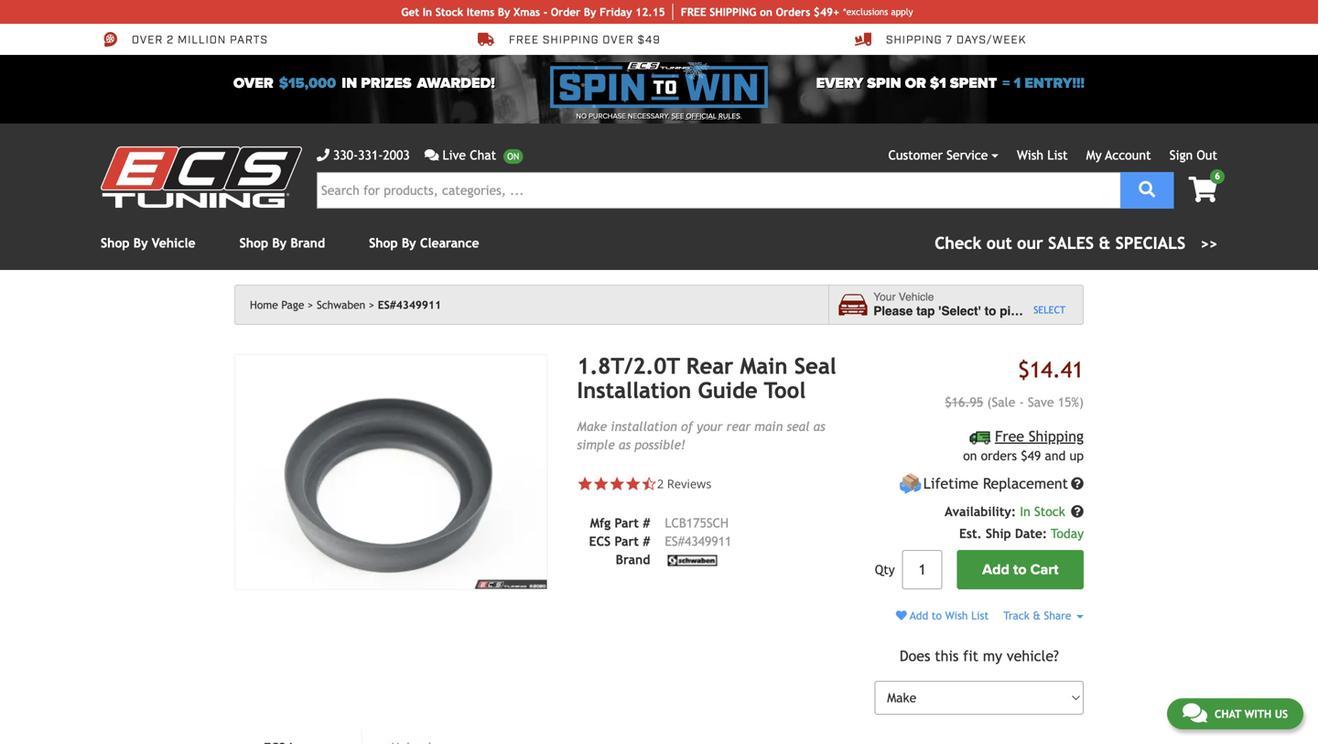 Task type: describe. For each thing, give the bounding box(es) containing it.
days/week
[[957, 33, 1027, 47]]

$15,000
[[279, 75, 336, 92]]

es#4349911
[[378, 299, 441, 311]]

make
[[577, 419, 607, 434]]

on inside free shipping on orders $49 and up
[[964, 449, 977, 464]]

this product is lifetime replacement eligible image
[[899, 473, 922, 496]]

& for sales
[[1099, 234, 1111, 253]]

sign out link
[[1170, 148, 1218, 163]]

shop by vehicle link
[[101, 236, 196, 250]]

shopping cart image
[[1189, 177, 1218, 202]]

prizes
[[361, 75, 412, 92]]

chat with us
[[1215, 708, 1289, 721]]

*exclusions apply link
[[843, 5, 914, 19]]

1 part from the top
[[615, 516, 639, 531]]

my
[[1087, 148, 1102, 163]]

entry!!!
[[1025, 75, 1085, 92]]

page
[[282, 299, 304, 311]]

free for shipping
[[995, 428, 1025, 445]]

vehicle inside your vehicle please tap 'select' to pick a vehicle
[[899, 291, 935, 304]]

mfg
[[590, 516, 611, 531]]

a
[[1029, 304, 1036, 318]]

0 vertical spatial shipping
[[886, 33, 943, 47]]

brand for es# 4349911 brand
[[616, 553, 651, 567]]

add for add to cart
[[983, 562, 1010, 579]]

or
[[905, 75, 927, 92]]

rear
[[727, 419, 751, 434]]

shipping 7 days/week link
[[855, 31, 1027, 48]]

up
[[1070, 449, 1084, 464]]

shop for shop by brand
[[240, 236, 268, 250]]

to inside your vehicle please tap 'select' to pick a vehicle
[[985, 304, 997, 318]]

0 vertical spatial list
[[1048, 148, 1068, 163]]

to for add to wish list
[[932, 610, 942, 622]]

and
[[1045, 449, 1066, 464]]

spent
[[950, 75, 998, 92]]

main
[[740, 354, 788, 379]]

vehicle?
[[1007, 648, 1060, 665]]

every spin or $1 spent = 1 entry!!!
[[817, 75, 1085, 92]]

free shipping image
[[970, 432, 992, 445]]

1 horizontal spatial as
[[814, 419, 826, 434]]

save
[[1028, 395, 1055, 410]]

track & share button
[[1004, 610, 1084, 622]]

0 horizontal spatial on
[[760, 5, 773, 18]]

ship
[[986, 527, 1012, 541]]

possible!
[[635, 438, 686, 452]]

service
[[947, 148, 989, 163]]

1
[[1014, 75, 1021, 92]]

guide
[[698, 378, 758, 403]]

of
[[681, 419, 693, 434]]

7
[[946, 33, 953, 47]]

track
[[1004, 610, 1030, 622]]

add to wish list link
[[896, 610, 989, 622]]

$49 inside free shipping over $49 link
[[638, 33, 661, 47]]

=
[[1003, 75, 1011, 92]]

rear
[[687, 354, 734, 379]]

1 horizontal spatial wish
[[1017, 148, 1044, 163]]

comments image
[[1183, 702, 1208, 724]]

ecs tuning image
[[101, 147, 302, 208]]

your
[[874, 291, 896, 304]]

clearance
[[420, 236, 479, 250]]

get in stock items by xmas - order by friday 12.15
[[401, 5, 666, 18]]

lcb175sch ecs part #
[[589, 516, 729, 549]]

'select'
[[939, 304, 982, 318]]

friday
[[600, 5, 632, 18]]

with
[[1245, 708, 1272, 721]]

please
[[874, 304, 913, 318]]

every
[[817, 75, 864, 92]]

installation
[[611, 419, 677, 434]]

12.15
[[636, 5, 666, 18]]

schwaben link
[[317, 299, 375, 311]]

shipping inside free shipping on orders $49 and up
[[1029, 428, 1084, 445]]

in
[[342, 75, 357, 92]]

us
[[1275, 708, 1289, 721]]

14.41
[[1030, 357, 1084, 383]]

schwaben image
[[665, 556, 720, 567]]

shop by clearance
[[369, 236, 479, 250]]

search image
[[1140, 181, 1156, 198]]

by for shop by brand
[[272, 236, 287, 250]]

over
[[603, 33, 634, 47]]

es#
[[665, 534, 685, 549]]

out
[[1197, 148, 1218, 163]]

necessary.
[[628, 112, 670, 121]]

free shipping on orders $49 and up
[[964, 428, 1084, 464]]

by right order at top
[[584, 5, 597, 18]]

over 2 million parts link
[[101, 31, 268, 48]]

1.8t/2.0t rear main seal installation guide tool
[[577, 354, 837, 403]]

live chat
[[443, 148, 497, 163]]

over $15,000 in prizes
[[234, 75, 412, 92]]

apply
[[891, 6, 914, 17]]

specials
[[1116, 234, 1186, 253]]

$49+
[[814, 5, 840, 18]]

in for get
[[423, 5, 432, 18]]

get
[[401, 5, 420, 18]]

chat with us link
[[1168, 699, 1304, 730]]

my account link
[[1087, 148, 1152, 163]]

1.8t/2.0t
[[577, 354, 680, 379]]

live
[[443, 148, 466, 163]]

es# 4349911 brand
[[616, 534, 732, 567]]

qty
[[875, 563, 895, 578]]

0 horizontal spatial vehicle
[[152, 236, 196, 250]]

2 star image from the left
[[625, 476, 641, 492]]

Search text field
[[317, 172, 1121, 209]]

2 reviews
[[657, 476, 712, 492]]

lifetime replacement
[[924, 475, 1069, 492]]

availability: in stock
[[945, 505, 1070, 519]]

wish list
[[1017, 148, 1068, 163]]

(sale
[[988, 395, 1016, 410]]

schwaben
[[317, 299, 366, 311]]

2 star image from the left
[[593, 476, 609, 492]]

add to wish list
[[907, 610, 989, 622]]

1 vertical spatial wish
[[946, 610, 968, 622]]

sales
[[1049, 234, 1094, 253]]

reviews
[[667, 476, 712, 492]]

add for add to wish list
[[910, 610, 929, 622]]

mfg part #
[[590, 516, 651, 531]]

home page link
[[250, 299, 314, 311]]

shipping 7 days/week
[[886, 33, 1027, 47]]

1 star image from the left
[[577, 476, 593, 492]]

my account
[[1087, 148, 1152, 163]]

official
[[686, 112, 717, 121]]



Task type: vqa. For each thing, say whether or not it's contained in the screenshot.
top Part
yes



Task type: locate. For each thing, give the bounding box(es) containing it.
spin
[[867, 75, 902, 92]]

$49 inside free shipping on orders $49 and up
[[1021, 449, 1042, 464]]

sign
[[1170, 148, 1193, 163]]

orders
[[776, 5, 811, 18]]

$16.95 (sale - save 15%)
[[945, 395, 1084, 410]]

items
[[467, 5, 495, 18]]

& right track
[[1033, 610, 1041, 622]]

1 vertical spatial list
[[972, 610, 989, 622]]

brand inside es# 4349911 brand
[[616, 553, 651, 567]]

2 left million
[[167, 33, 174, 47]]

sales & specials link
[[935, 231, 1218, 256]]

pick
[[1000, 304, 1025, 318]]

to left pick
[[985, 304, 997, 318]]

1 horizontal spatial stock
[[1035, 505, 1066, 519]]

in up est. ship date: today
[[1020, 505, 1031, 519]]

0 horizontal spatial $49
[[638, 33, 661, 47]]

0 vertical spatial in
[[423, 5, 432, 18]]

in for availability:
[[1020, 505, 1031, 519]]

free ship ping on orders $49+ *exclusions apply
[[681, 5, 914, 18]]

track & share
[[1004, 610, 1075, 622]]

stock up today
[[1035, 505, 1066, 519]]

0 vertical spatial brand
[[291, 236, 325, 250]]

2 shop from the left
[[240, 236, 268, 250]]

1 vertical spatial over
[[234, 75, 274, 92]]

over for over $15,000 in prizes
[[234, 75, 274, 92]]

1 vertical spatial question circle image
[[1071, 506, 1084, 518]]

# inside lcb175sch ecs part #
[[643, 534, 651, 549]]

by down ecs tuning image
[[133, 236, 148, 250]]

0 vertical spatial #
[[643, 516, 651, 531]]

1 vertical spatial on
[[964, 449, 977, 464]]

15%)
[[1058, 395, 1084, 410]]

3 shop from the left
[[369, 236, 398, 250]]

0 horizontal spatial shop
[[101, 236, 130, 250]]

free
[[509, 33, 539, 47], [995, 428, 1025, 445]]

1 vertical spatial shipping
[[1029, 428, 1084, 445]]

part inside lcb175sch ecs part #
[[615, 534, 639, 549]]

1 horizontal spatial add
[[983, 562, 1010, 579]]

0 vertical spatial &
[[1099, 234, 1111, 253]]

0 horizontal spatial chat
[[470, 148, 497, 163]]

1 vertical spatial add
[[910, 610, 929, 622]]

see official rules link
[[672, 111, 741, 122]]

es#4349911 - lcb175sch - 1.8t/2.0t rear main seal installation guide tool - make installation of your rear main seal as simple as possible! - schwaben - audi volkswagen image
[[234, 354, 548, 590]]

0 horizontal spatial list
[[972, 610, 989, 622]]

chat
[[470, 148, 497, 163], [1215, 708, 1242, 721]]

1 horizontal spatial vehicle
[[899, 291, 935, 304]]

shop by clearance link
[[369, 236, 479, 250]]

date:
[[1016, 527, 1048, 541]]

330-331-2003
[[333, 148, 410, 163]]

1 vertical spatial as
[[619, 438, 631, 452]]

shop by vehicle
[[101, 236, 196, 250]]

2 horizontal spatial shop
[[369, 236, 398, 250]]

0 vertical spatial $49
[[638, 33, 661, 47]]

by for shop by clearance
[[402, 236, 416, 250]]

1 vertical spatial part
[[615, 534, 639, 549]]

star image up the mfg
[[593, 476, 609, 492]]

add inside button
[[983, 562, 1010, 579]]

0 vertical spatial free
[[509, 33, 539, 47]]

0 vertical spatial part
[[615, 516, 639, 531]]

add down the 'ship'
[[983, 562, 1010, 579]]

list left my on the top right of page
[[1048, 148, 1068, 163]]

2 vertical spatial to
[[932, 610, 942, 622]]

add right heart icon
[[910, 610, 929, 622]]

add to cart button
[[958, 551, 1084, 590]]

wish up this
[[946, 610, 968, 622]]

1 # from the top
[[643, 516, 651, 531]]

.
[[741, 112, 742, 121]]

0 vertical spatial -
[[544, 5, 548, 18]]

over left million
[[132, 33, 163, 47]]

1 horizontal spatial $49
[[1021, 449, 1042, 464]]

0 horizontal spatial in
[[423, 5, 432, 18]]

phone image
[[317, 149, 330, 162]]

by left the xmas
[[498, 5, 510, 18]]

0 vertical spatial over
[[132, 33, 163, 47]]

simple
[[577, 438, 615, 452]]

wish right "service"
[[1017, 148, 1044, 163]]

est.
[[960, 527, 982, 541]]

0 vertical spatial add
[[983, 562, 1010, 579]]

& for track
[[1033, 610, 1041, 622]]

0 horizontal spatial 2
[[167, 33, 174, 47]]

0 horizontal spatial as
[[619, 438, 631, 452]]

1 horizontal spatial free
[[995, 428, 1025, 445]]

1 vertical spatial &
[[1033, 610, 1041, 622]]

free for shipping
[[509, 33, 539, 47]]

lcb175sch
[[665, 516, 729, 531]]

1 vertical spatial free
[[995, 428, 1025, 445]]

1 horizontal spatial to
[[985, 304, 997, 318]]

0 horizontal spatial -
[[544, 5, 548, 18]]

list left track
[[972, 610, 989, 622]]

star image down simple in the bottom of the page
[[577, 476, 593, 492]]

parts
[[230, 33, 268, 47]]

&
[[1099, 234, 1111, 253], [1033, 610, 1041, 622]]

brand for shop by brand
[[291, 236, 325, 250]]

free up orders
[[995, 428, 1025, 445]]

0 vertical spatial stock
[[436, 5, 464, 18]]

-
[[544, 5, 548, 18], [1020, 395, 1025, 410]]

seal
[[787, 419, 810, 434]]

2 left reviews on the bottom
[[657, 476, 664, 492]]

star image left half star image
[[609, 476, 625, 492]]

availability:
[[945, 505, 1017, 519]]

shipping
[[543, 33, 599, 47]]

1 vertical spatial -
[[1020, 395, 1025, 410]]

0 vertical spatial 2
[[167, 33, 174, 47]]

free down the xmas
[[509, 33, 539, 47]]

main
[[755, 419, 783, 434]]

to for add to cart
[[1014, 562, 1027, 579]]

0 horizontal spatial shipping
[[886, 33, 943, 47]]

cart
[[1031, 562, 1059, 579]]

330-331-2003 link
[[317, 146, 410, 165]]

shipping down apply
[[886, 33, 943, 47]]

1 horizontal spatial in
[[1020, 505, 1031, 519]]

# up es# 4349911 brand
[[643, 516, 651, 531]]

lifetime
[[924, 475, 979, 492]]

over for over 2 million parts
[[132, 33, 163, 47]]

question circle image down up
[[1071, 478, 1084, 491]]

half star image
[[641, 476, 657, 492]]

- left save
[[1020, 395, 1025, 410]]

customer service
[[889, 148, 989, 163]]

1 horizontal spatial chat
[[1215, 708, 1242, 721]]

over down parts
[[234, 75, 274, 92]]

brand up page
[[291, 236, 325, 250]]

by up home page link at the left top of the page
[[272, 236, 287, 250]]

- right the xmas
[[544, 5, 548, 18]]

customer
[[889, 148, 943, 163]]

to right heart icon
[[932, 610, 942, 622]]

shop by brand
[[240, 236, 325, 250]]

1 horizontal spatial &
[[1099, 234, 1111, 253]]

0 vertical spatial as
[[814, 419, 826, 434]]

ship
[[710, 5, 733, 18]]

1 vertical spatial chat
[[1215, 708, 1242, 721]]

#
[[643, 516, 651, 531], [643, 534, 651, 549]]

to left cart
[[1014, 562, 1027, 579]]

ecs tuning 'spin to win' contest logo image
[[550, 62, 768, 108]]

star image
[[577, 476, 593, 492], [593, 476, 609, 492]]

1 vertical spatial #
[[643, 534, 651, 549]]

stock for get
[[436, 5, 464, 18]]

by left 'clearance'
[[402, 236, 416, 250]]

fit
[[964, 648, 979, 665]]

1 vertical spatial 2
[[657, 476, 664, 492]]

to inside button
[[1014, 562, 1027, 579]]

0 horizontal spatial brand
[[291, 236, 325, 250]]

question circle image for lifetime replacement
[[1071, 478, 1084, 491]]

vehicle up tap
[[899, 291, 935, 304]]

as right seal
[[814, 419, 826, 434]]

0 vertical spatial question circle image
[[1071, 478, 1084, 491]]

$1
[[930, 75, 947, 92]]

part down "mfg part #"
[[615, 534, 639, 549]]

question circle image
[[1071, 478, 1084, 491], [1071, 506, 1084, 518]]

star image up "mfg part #"
[[625, 476, 641, 492]]

# left the es# on the right bottom
[[643, 534, 651, 549]]

$49 left 'and'
[[1021, 449, 1042, 464]]

select link
[[1034, 303, 1066, 318]]

home page
[[250, 299, 304, 311]]

2 question circle image from the top
[[1071, 506, 1084, 518]]

331-
[[358, 148, 383, 163]]

ecs
[[589, 534, 611, 549]]

1 vertical spatial to
[[1014, 562, 1027, 579]]

1 star image from the left
[[609, 476, 625, 492]]

stock left items in the left of the page
[[436, 5, 464, 18]]

330-
[[333, 148, 358, 163]]

1 question circle image from the top
[[1071, 478, 1084, 491]]

1 horizontal spatial shipping
[[1029, 428, 1084, 445]]

vehicle
[[1039, 304, 1081, 318]]

share
[[1044, 610, 1072, 622]]

comments image
[[425, 149, 439, 162]]

vehicle down ecs tuning image
[[152, 236, 196, 250]]

0 vertical spatial wish
[[1017, 148, 1044, 163]]

1 vertical spatial stock
[[1035, 505, 1066, 519]]

shop for shop by vehicle
[[101, 236, 130, 250]]

heart image
[[896, 611, 907, 622]]

stock for availability:
[[1035, 505, 1066, 519]]

1 horizontal spatial 2
[[657, 476, 664, 492]]

1 vertical spatial in
[[1020, 505, 1031, 519]]

chat left the with
[[1215, 708, 1242, 721]]

0 vertical spatial on
[[760, 5, 773, 18]]

0 horizontal spatial wish
[[946, 610, 968, 622]]

brand
[[291, 236, 325, 250], [616, 553, 651, 567]]

order
[[551, 5, 581, 18]]

chat right live
[[470, 148, 497, 163]]

in right get
[[423, 5, 432, 18]]

1 vertical spatial brand
[[616, 553, 651, 567]]

$16.95
[[945, 395, 984, 410]]

0 vertical spatial vehicle
[[152, 236, 196, 250]]

$49 down 12.15
[[638, 33, 661, 47]]

wish list link
[[1017, 148, 1068, 163]]

vehicle
[[152, 236, 196, 250], [899, 291, 935, 304]]

live chat link
[[425, 146, 523, 165]]

2 horizontal spatial to
[[1014, 562, 1027, 579]]

6 link
[[1175, 169, 1225, 204]]

customer service button
[[889, 146, 999, 165]]

as
[[814, 419, 826, 434], [619, 438, 631, 452]]

question circle image for in stock
[[1071, 506, 1084, 518]]

brand down lcb175sch ecs part #
[[616, 553, 651, 567]]

& right sales
[[1099, 234, 1111, 253]]

0 horizontal spatial to
[[932, 610, 942, 622]]

0 horizontal spatial stock
[[436, 5, 464, 18]]

0 vertical spatial chat
[[470, 148, 497, 163]]

1 horizontal spatial -
[[1020, 395, 1025, 410]]

1 horizontal spatial on
[[964, 449, 977, 464]]

on down free shipping image
[[964, 449, 977, 464]]

by for shop by vehicle
[[133, 236, 148, 250]]

shop for shop by clearance
[[369, 236, 398, 250]]

on right ping
[[760, 5, 773, 18]]

installation
[[577, 378, 692, 403]]

free inside free shipping on orders $49 and up
[[995, 428, 1025, 445]]

1 horizontal spatial shop
[[240, 236, 268, 250]]

1 horizontal spatial over
[[234, 75, 274, 92]]

1 vertical spatial vehicle
[[899, 291, 935, 304]]

0 horizontal spatial &
[[1033, 610, 1041, 622]]

to
[[985, 304, 997, 318], [1014, 562, 1027, 579], [932, 610, 942, 622]]

tool
[[764, 378, 806, 403]]

0 horizontal spatial add
[[910, 610, 929, 622]]

shipping up 'and'
[[1029, 428, 1084, 445]]

part right the mfg
[[615, 516, 639, 531]]

this
[[935, 648, 959, 665]]

star image
[[609, 476, 625, 492], [625, 476, 641, 492]]

sign out
[[1170, 148, 1218, 163]]

2
[[167, 33, 174, 47], [657, 476, 664, 492]]

2 part from the top
[[615, 534, 639, 549]]

question circle image up today
[[1071, 506, 1084, 518]]

1 shop from the left
[[101, 236, 130, 250]]

ping
[[733, 5, 757, 18]]

0 horizontal spatial free
[[509, 33, 539, 47]]

as down installation at the bottom of the page
[[619, 438, 631, 452]]

1 horizontal spatial list
[[1048, 148, 1068, 163]]

1 horizontal spatial brand
[[616, 553, 651, 567]]

None text field
[[903, 551, 943, 590]]

1 vertical spatial $49
[[1021, 449, 1042, 464]]

stock
[[436, 5, 464, 18], [1035, 505, 1066, 519]]

0 vertical spatial to
[[985, 304, 997, 318]]

0 horizontal spatial over
[[132, 33, 163, 47]]

2 # from the top
[[643, 534, 651, 549]]



